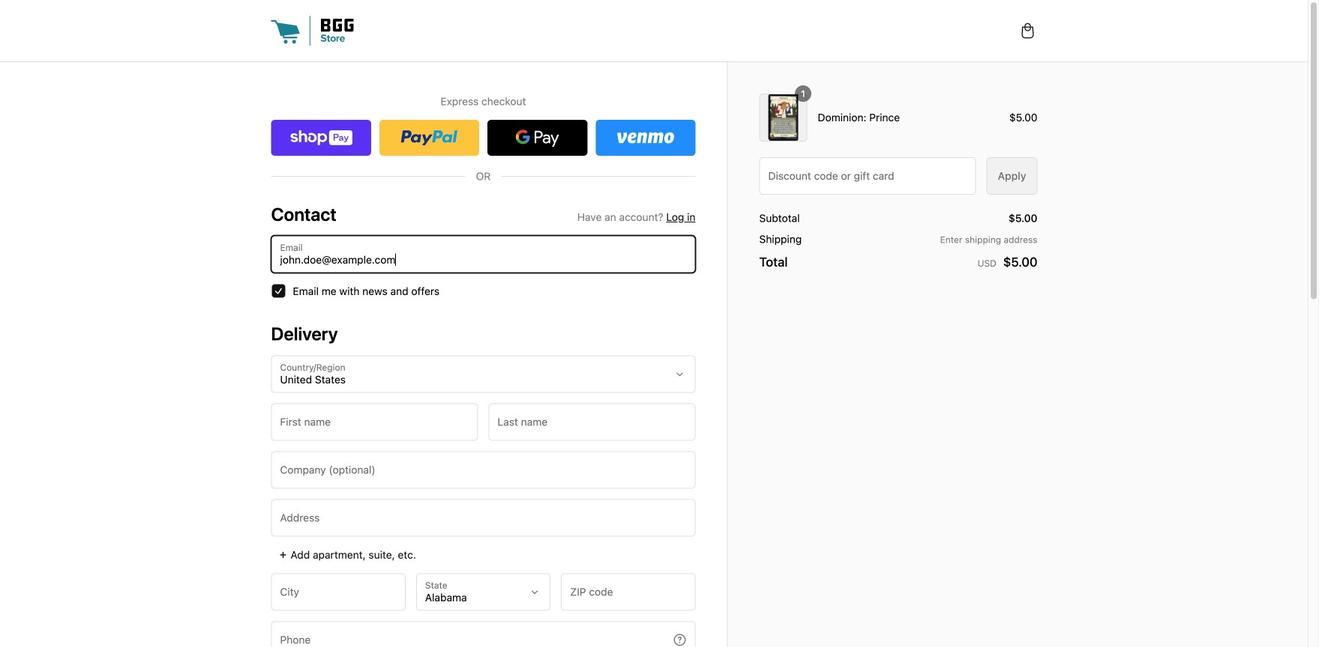 Task type: vqa. For each thing, say whether or not it's contained in the screenshot.
checkbox
yes



Task type: describe. For each thing, give the bounding box(es) containing it.
Company (optional) text field
[[272, 453, 695, 489]]

4 row from the top
[[759, 253, 1038, 272]]

Last name text field
[[489, 405, 695, 441]]

dominion: prince for use with the board game d, dominion, sold at the boardgamegeek store image
[[759, 94, 807, 142]]

ZIP code text field
[[562, 575, 695, 611]]

First name text field
[[272, 405, 477, 441]]

Discount code or gift card text field
[[760, 158, 975, 194]]



Task type: locate. For each thing, give the bounding box(es) containing it.
Phone telephone field
[[272, 623, 673, 648]]

1 row from the top
[[759, 85, 1038, 142]]

more information image
[[673, 634, 687, 648]]

City text field
[[272, 575, 405, 611]]

table
[[759, 211, 1038, 272]]

Address text field
[[272, 501, 695, 537]]

None email field
[[272, 237, 695, 273]]

2 row from the top
[[759, 211, 1038, 226]]

None checkbox
[[271, 284, 286, 299]]

cell
[[759, 85, 811, 142]]

row
[[759, 85, 1038, 142], [759, 211, 1038, 226], [759, 232, 1038, 247], [759, 253, 1038, 272]]

3 row from the top
[[759, 232, 1038, 247]]



